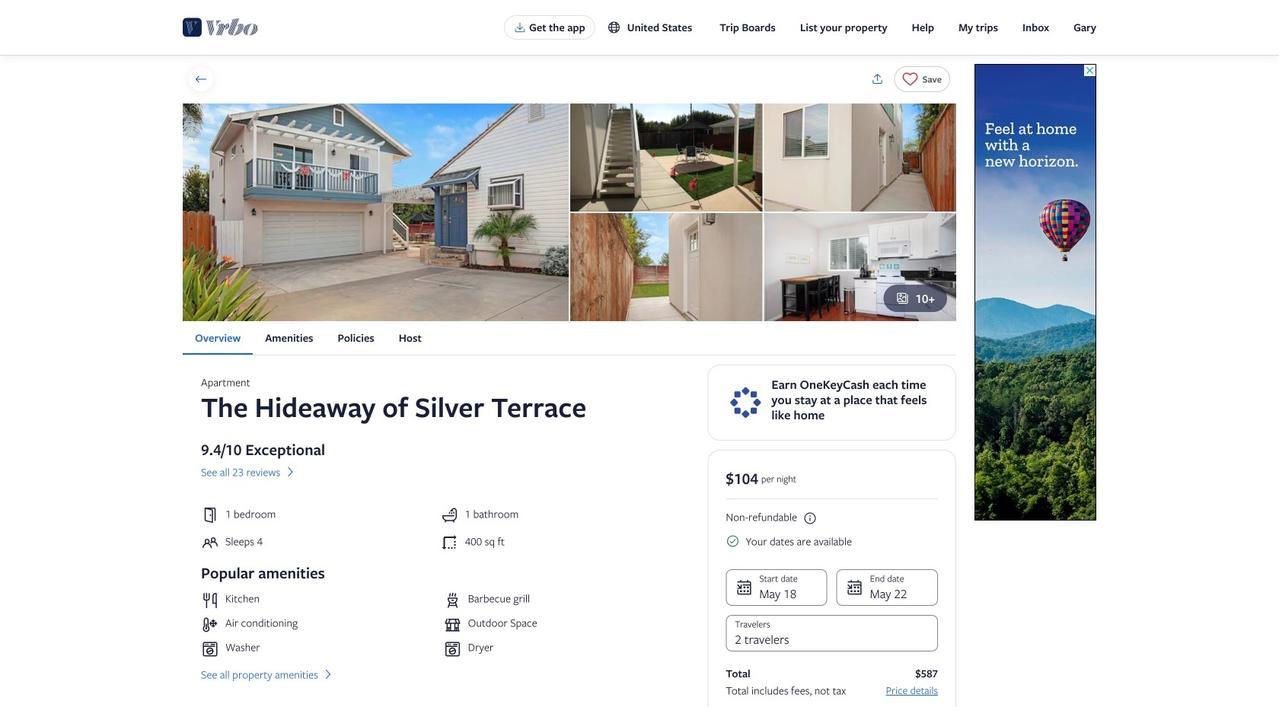 Task type: locate. For each thing, give the bounding box(es) containing it.
1 vertical spatial small image
[[726, 535, 740, 549]]

0 horizontal spatial exterior image
[[571, 213, 763, 322]]

see all properties image
[[194, 72, 208, 86]]

private kitchen image
[[764, 213, 957, 322]]

0 vertical spatial exterior image
[[764, 104, 957, 212]]

1 vertical spatial exterior image
[[571, 213, 763, 322]]

exterior image
[[764, 104, 957, 212], [571, 213, 763, 322]]

small image
[[608, 21, 621, 34], [726, 535, 740, 549]]

download the app button image
[[514, 21, 526, 34]]

1 horizontal spatial small image
[[726, 535, 740, 549]]

list
[[183, 322, 957, 355]]

front of the unit image
[[183, 104, 569, 322]]

1 horizontal spatial exterior image
[[764, 104, 957, 212]]

0 vertical spatial small image
[[608, 21, 621, 34]]

list item
[[201, 592, 438, 610], [444, 592, 680, 610], [201, 616, 438, 635], [444, 616, 680, 635], [201, 641, 438, 659], [444, 641, 680, 659]]



Task type: describe. For each thing, give the bounding box(es) containing it.
medium image
[[284, 465, 297, 479]]

medium image
[[321, 668, 335, 682]]

property grounds image
[[571, 104, 763, 212]]

show all 10 images image
[[896, 292, 910, 306]]

0 horizontal spatial small image
[[608, 21, 621, 34]]

vrbo logo image
[[183, 15, 258, 40]]

share image
[[871, 72, 885, 86]]



Task type: vqa. For each thing, say whether or not it's contained in the screenshot.
small icon to the bottom
yes



